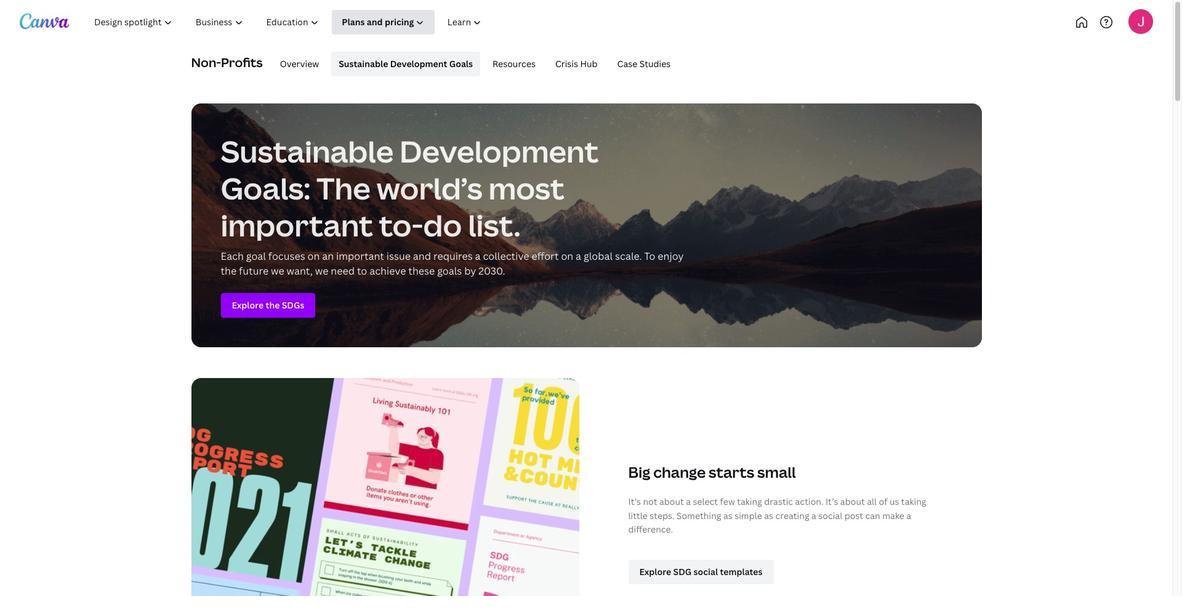 Task type: vqa. For each thing, say whether or not it's contained in the screenshot.
the rightmost Story
no



Task type: locate. For each thing, give the bounding box(es) containing it.
we down focuses
[[271, 264, 284, 278]]

want,
[[287, 264, 313, 278]]

on right effort
[[561, 249, 573, 263]]

we
[[271, 264, 284, 278], [315, 264, 329, 278]]

future
[[239, 264, 269, 278]]

about
[[659, 496, 684, 508], [840, 496, 865, 508]]

taking right the us
[[901, 496, 926, 508]]

0 vertical spatial development
[[390, 58, 447, 69]]

sustainable development goals: the world's most important to-do list. each goal focuses on an important issue and requires a collective effort on a global scale. to enjoy the future we want, we need to achieve these goals by 2030.
[[221, 131, 684, 278]]

world's
[[377, 168, 483, 208]]

1 vertical spatial development
[[400, 131, 599, 171]]

development inside sustainable development goals: the world's most important to-do list. each goal focuses on an important issue and requires a collective effort on a global scale. to enjoy the future we want, we need to achieve these goals by 2030.
[[400, 131, 599, 171]]

1 horizontal spatial about
[[840, 496, 865, 508]]

important
[[221, 205, 373, 245], [336, 249, 384, 263]]

crisis
[[555, 58, 578, 69]]

menu bar
[[268, 52, 678, 76]]

as
[[724, 510, 733, 521], [764, 510, 773, 521]]

1 it's from the left
[[628, 496, 641, 508]]

development for goals
[[390, 58, 447, 69]]

starts
[[709, 462, 754, 482]]

list.
[[468, 205, 521, 245]]

few
[[720, 496, 735, 508]]

top page - featured templates (2) image
[[191, 378, 579, 596]]

1 as from the left
[[724, 510, 733, 521]]

2 we from the left
[[315, 264, 329, 278]]

sustainable for goals
[[339, 58, 388, 69]]

overview link
[[273, 52, 326, 76]]

on left an
[[308, 249, 320, 263]]

big change starts small
[[628, 462, 796, 482]]

collective
[[483, 249, 529, 263]]

not
[[643, 496, 657, 508]]

the
[[221, 264, 237, 278]]

it's up social
[[826, 496, 838, 508]]

about up steps.
[[659, 496, 684, 508]]

about up post
[[840, 496, 865, 508]]

as down drastic
[[764, 510, 773, 521]]

profits
[[221, 54, 263, 71]]

crisis hub
[[555, 58, 598, 69]]

0 horizontal spatial on
[[308, 249, 320, 263]]

resources
[[493, 58, 536, 69]]

the
[[317, 168, 371, 208]]

it's up little
[[628, 496, 641, 508]]

0 horizontal spatial taking
[[737, 496, 762, 508]]

development inside 'menu bar'
[[390, 58, 447, 69]]

a right "make"
[[907, 510, 911, 521]]

1 horizontal spatial as
[[764, 510, 773, 521]]

case
[[617, 58, 638, 69]]

case studies
[[617, 58, 671, 69]]

0 horizontal spatial we
[[271, 264, 284, 278]]

make
[[883, 510, 904, 521]]

it's
[[628, 496, 641, 508], [826, 496, 838, 508]]

non-profits
[[191, 54, 263, 71]]

simple
[[735, 510, 762, 521]]

action.
[[795, 496, 824, 508]]

on
[[308, 249, 320, 263], [561, 249, 573, 263]]

1 horizontal spatial we
[[315, 264, 329, 278]]

we down an
[[315, 264, 329, 278]]

important up "to"
[[336, 249, 384, 263]]

change
[[654, 462, 706, 482]]

menu bar containing overview
[[268, 52, 678, 76]]

2030.
[[479, 264, 505, 278]]

do
[[423, 205, 462, 245]]

studies
[[640, 58, 671, 69]]

1 vertical spatial sustainable
[[221, 131, 394, 171]]

2 on from the left
[[561, 249, 573, 263]]

development
[[390, 58, 447, 69], [400, 131, 599, 171]]

social
[[819, 510, 843, 521]]

1 horizontal spatial it's
[[826, 496, 838, 508]]

of
[[879, 496, 888, 508]]

0 horizontal spatial it's
[[628, 496, 641, 508]]

as down few
[[724, 510, 733, 521]]

small
[[757, 462, 796, 482]]

sustainable
[[339, 58, 388, 69], [221, 131, 394, 171]]

a
[[475, 249, 481, 263], [576, 249, 581, 263], [686, 496, 691, 508], [812, 510, 816, 521], [907, 510, 911, 521]]

creating
[[776, 510, 810, 521]]

2 taking from the left
[[901, 496, 926, 508]]

scale.
[[615, 249, 642, 263]]

big
[[628, 462, 651, 482]]

sustainable inside sustainable development goals: the world's most important to-do list. each goal focuses on an important issue and requires a collective effort on a global scale. to enjoy the future we want, we need to achieve these goals by 2030.
[[221, 131, 394, 171]]

post
[[845, 510, 863, 521]]

focuses
[[268, 249, 305, 263]]

important up focuses
[[221, 205, 373, 245]]

0 vertical spatial sustainable
[[339, 58, 388, 69]]

sustainable development goals
[[339, 58, 473, 69]]

1 horizontal spatial taking
[[901, 496, 926, 508]]

0 horizontal spatial as
[[724, 510, 733, 521]]

hub
[[580, 58, 598, 69]]

1 horizontal spatial on
[[561, 249, 573, 263]]

0 horizontal spatial about
[[659, 496, 684, 508]]

taking
[[737, 496, 762, 508], [901, 496, 926, 508]]

taking up simple
[[737, 496, 762, 508]]

to
[[357, 264, 367, 278]]

case studies link
[[610, 52, 678, 76]]



Task type: describe. For each thing, give the bounding box(es) containing it.
effort
[[532, 249, 559, 263]]

a up by
[[475, 249, 481, 263]]

it's not about a select few taking drastic action. it's about all of us taking little steps. something as simple as creating a social post can make a difference.
[[628, 496, 926, 535]]

goal
[[246, 249, 266, 263]]

overview
[[280, 58, 319, 69]]

a down action.
[[812, 510, 816, 521]]

2 about from the left
[[840, 496, 865, 508]]

achieve
[[370, 264, 406, 278]]

to
[[644, 249, 655, 263]]

us
[[890, 496, 899, 508]]

non-
[[191, 54, 221, 71]]

sustainable development goals link
[[331, 52, 480, 76]]

global
[[584, 249, 613, 263]]

crisis hub link
[[548, 52, 605, 76]]

a left select
[[686, 496, 691, 508]]

a left "global"
[[576, 249, 581, 263]]

little
[[628, 510, 648, 521]]

by
[[464, 264, 476, 278]]

steps.
[[650, 510, 675, 521]]

0 vertical spatial important
[[221, 205, 373, 245]]

issue
[[387, 249, 411, 263]]

most
[[489, 168, 565, 208]]

resources link
[[485, 52, 543, 76]]

1 vertical spatial important
[[336, 249, 384, 263]]

select
[[693, 496, 718, 508]]

2 it's from the left
[[826, 496, 838, 508]]

goals:
[[221, 168, 310, 208]]

and
[[413, 249, 431, 263]]

to-
[[379, 205, 423, 245]]

1 we from the left
[[271, 264, 284, 278]]

can
[[865, 510, 880, 521]]

drastic
[[764, 496, 793, 508]]

all
[[867, 496, 877, 508]]

development for goals:
[[400, 131, 599, 171]]

enjoy
[[658, 249, 684, 263]]

an
[[322, 249, 334, 263]]

1 on from the left
[[308, 249, 320, 263]]

goals
[[437, 264, 462, 278]]

2 as from the left
[[764, 510, 773, 521]]

these
[[408, 264, 435, 278]]

1 taking from the left
[[737, 496, 762, 508]]

need
[[331, 264, 355, 278]]

goals
[[449, 58, 473, 69]]

something
[[677, 510, 721, 521]]

requires
[[433, 249, 473, 263]]

1 about from the left
[[659, 496, 684, 508]]

each
[[221, 249, 244, 263]]

top level navigation element
[[84, 10, 534, 34]]

sustainable for goals:
[[221, 131, 394, 171]]

difference.
[[628, 523, 673, 535]]



